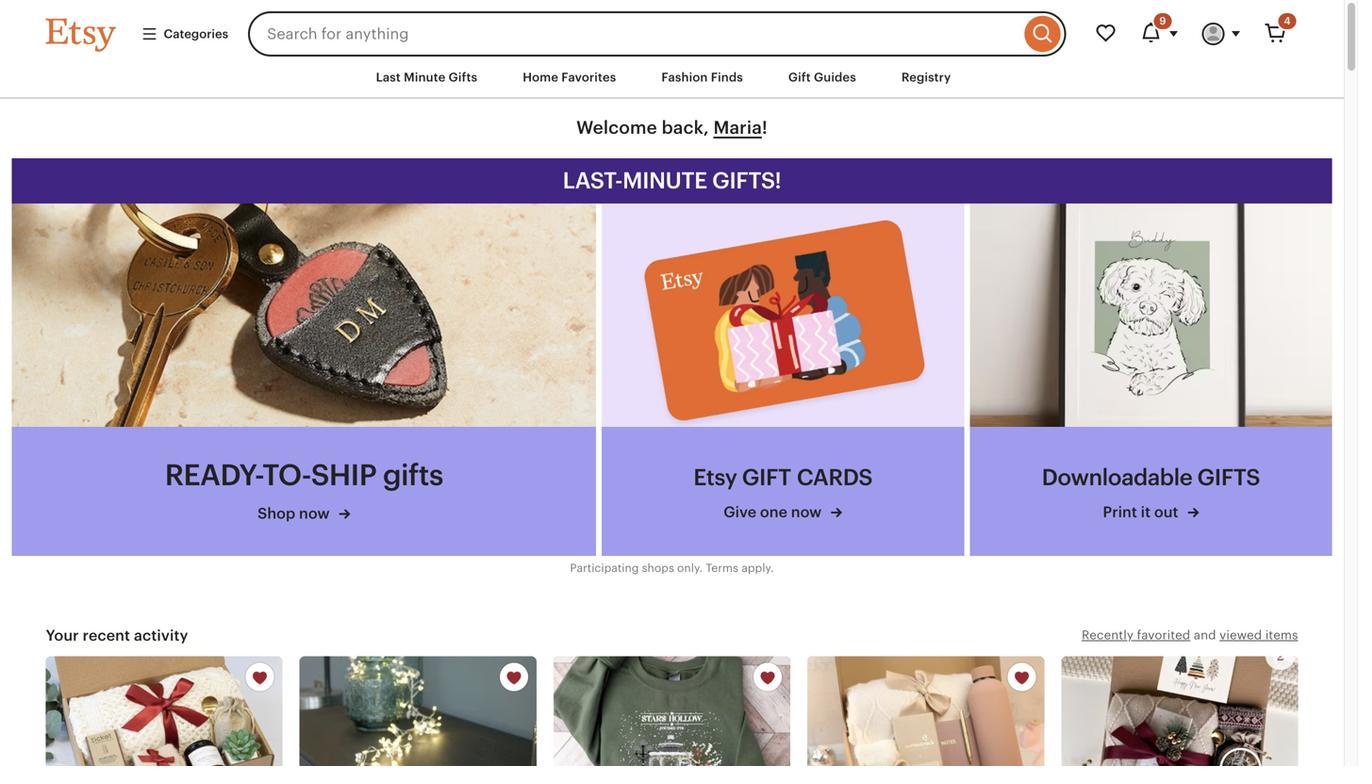 Task type: describe. For each thing, give the bounding box(es) containing it.
shop now link
[[165, 504, 443, 525]]

maria
[[714, 118, 762, 138]]

welcome
[[576, 118, 657, 138]]

holiday gift box, christmas gift idea, warm gift, winter gift box, sending a hug, gift box for women, hygge gift, new years gift idea image
[[1061, 657, 1298, 767]]

print
[[1103, 504, 1137, 521]]

last-minute gifts!
[[563, 168, 781, 194]]

gift
[[788, 70, 811, 84]]

viewed
[[1220, 629, 1262, 643]]

categories button
[[127, 17, 243, 51]]

fashion finds link
[[647, 60, 757, 95]]

9 button
[[1129, 11, 1191, 57]]

!
[[762, 118, 768, 138]]

items
[[1266, 629, 1298, 643]]

last-
[[563, 168, 623, 194]]

home favorites
[[523, 70, 616, 84]]

welcome back, maria !
[[576, 118, 768, 138]]

recently favorited and viewed items
[[1082, 629, 1298, 643]]

out
[[1154, 504, 1179, 521]]

gift guides link
[[774, 60, 870, 95]]

your recent activity
[[46, 628, 188, 645]]

back,
[[662, 118, 709, 138]]

give
[[724, 504, 757, 521]]

gift guides
[[788, 70, 856, 84]]

last minute gifts
[[376, 70, 477, 84]]

1 horizontal spatial now
[[791, 504, 822, 521]]

crystal cluster - battery or plug in operated fairy light string image
[[300, 657, 537, 767]]

last
[[376, 70, 401, 84]]

activity
[[134, 628, 188, 645]]

recent
[[83, 628, 130, 645]]

9
[[1160, 15, 1166, 27]]

participating
[[570, 562, 639, 575]]

etsy gift cards
[[694, 465, 873, 491]]

registry
[[902, 70, 951, 84]]

minute
[[404, 70, 446, 84]]

ready-to-ship gifts
[[165, 459, 443, 492]]

categories banner
[[12, 0, 1332, 57]]

menu bar containing last minute gifts
[[12, 57, 1332, 99]]

downloadable gifts
[[1042, 465, 1260, 491]]

gifts
[[383, 459, 443, 492]]

ship
[[311, 459, 376, 492]]

print it out
[[1103, 504, 1182, 521]]



Task type: locate. For each thing, give the bounding box(es) containing it.
fashion finds
[[662, 70, 743, 84]]

a custom digital print of a white dog winking featuring the name "buddy" written in a cursive font on the top shown in a black frame. image
[[970, 204, 1332, 427]]

gifts
[[449, 70, 477, 84]]

print it out link
[[1037, 502, 1265, 523]]

home favorites link
[[509, 60, 630, 95]]

christmas gift box with bottle | corporate gift set |  fall care package | hygge gift box with blanket | personalized gift image
[[808, 657, 1044, 767]]

guides
[[814, 70, 856, 84]]

terms apply.
[[706, 562, 774, 575]]

to-
[[262, 459, 311, 492]]

an orange holiday etsy gift card featuring an illustration of one person exchanging a wrapped gift with another person. image
[[602, 204, 964, 427]]

finds
[[711, 70, 743, 84]]

Search for anything text field
[[248, 11, 1020, 57]]

participating shops only. terms apply.
[[570, 562, 774, 575]]

give one now link
[[689, 502, 877, 523]]

ready-
[[165, 459, 262, 492]]

stars hollow christmas festival sweatshirt, christmas gifts, christmas tree shirt, christmas winter festival sweater, christmas tree sweater image
[[554, 657, 791, 767]]

recently favorited link
[[1082, 629, 1191, 643]]

etsy
[[694, 465, 737, 491]]

menu bar
[[12, 57, 1332, 99]]

minute
[[623, 168, 707, 194]]

none search field inside categories banner
[[248, 11, 1066, 57]]

categories
[[164, 27, 228, 41]]

gifts
[[1198, 465, 1260, 491]]

viewed items link
[[1220, 629, 1298, 643]]

now
[[791, 504, 822, 521], [299, 506, 330, 523]]

registry link
[[887, 60, 965, 95]]

now right "one"
[[791, 504, 822, 521]]

recently
[[1082, 629, 1134, 643]]

gift cards
[[742, 465, 873, 491]]

maria link
[[714, 118, 762, 138]]

it
[[1141, 504, 1151, 521]]

warm and cozy gift box with blanket, employee appreciation gift, fall care package, hygge gift box, personalized gift, handmade gifts image
[[46, 657, 283, 767]]

downloadable
[[1042, 465, 1192, 491]]

gifts!
[[712, 168, 781, 194]]

4 link
[[1253, 11, 1298, 57]]

one
[[760, 504, 788, 521]]

give one now
[[724, 504, 825, 521]]

fashion
[[662, 70, 708, 84]]

0 horizontal spatial now
[[299, 506, 330, 523]]

last minute gifts link
[[362, 60, 492, 95]]

shop now
[[258, 506, 333, 523]]

only.
[[677, 562, 703, 575]]

a black leather key chain guitar pick holder shown personalized with gold imprinted initials. image
[[12, 204, 596, 427]]

your
[[46, 628, 79, 645]]

and
[[1194, 629, 1216, 643]]

4
[[1284, 15, 1291, 27]]

home
[[523, 70, 558, 84]]

favorited
[[1137, 629, 1191, 643]]

shops
[[642, 562, 674, 575]]

now right shop
[[299, 506, 330, 523]]

shop
[[258, 506, 295, 523]]

last-minute gifts! link
[[12, 158, 1332, 204]]

favorites
[[562, 70, 616, 84]]

None search field
[[248, 11, 1066, 57]]



Task type: vqa. For each thing, say whether or not it's contained in the screenshot.
are within When goods are shipped into the US, the buyer ("Importer") is responsible for any fees/taxes/duty that may accrue on th
no



